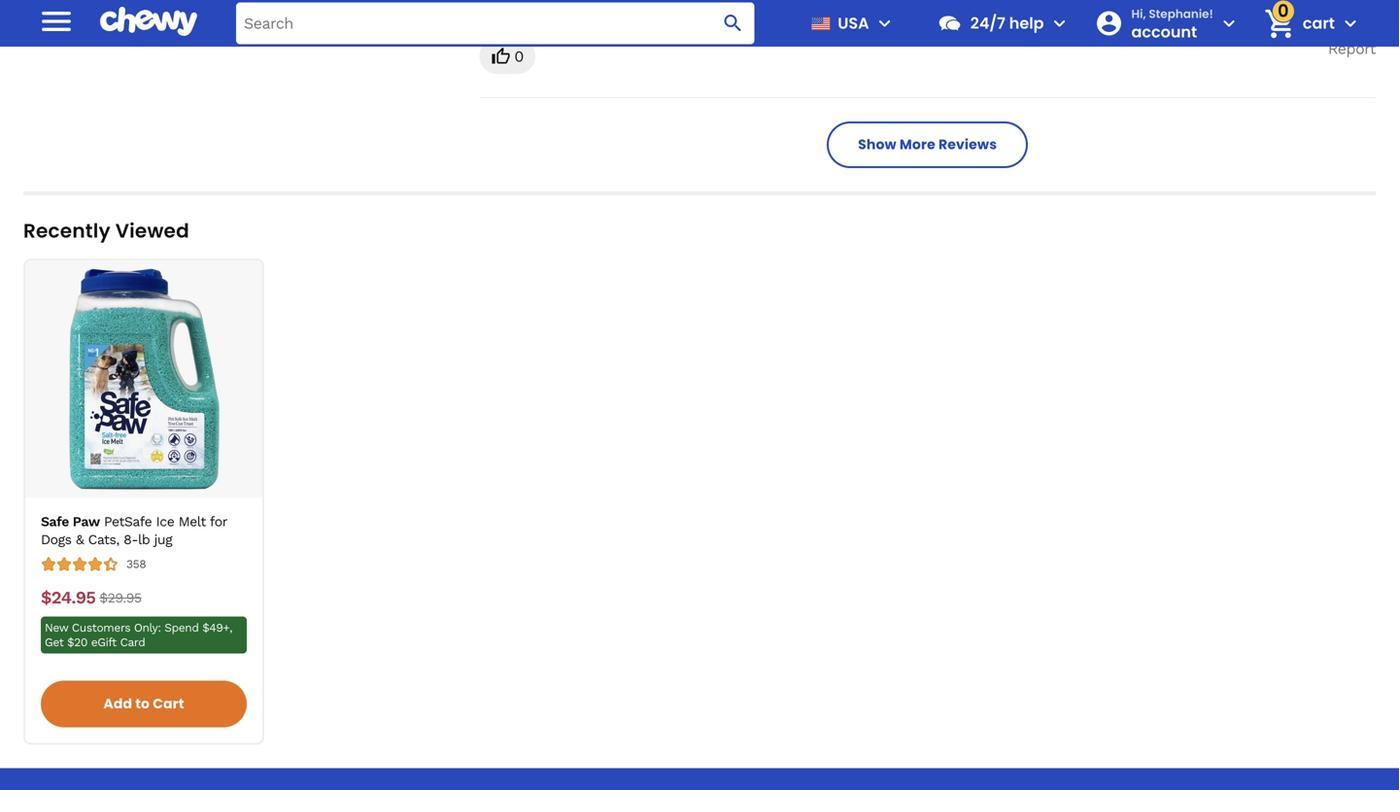 Task type: vqa. For each thing, say whether or not it's contained in the screenshot.
I
yes



Task type: describe. For each thing, give the bounding box(es) containing it.
more
[[900, 135, 936, 154]]

menu image inside usa popup button
[[873, 12, 897, 35]]

card
[[120, 635, 145, 649]]

cart
[[1303, 12, 1335, 34]]

1 it from the left
[[518, 5, 527, 23]]

jug
[[154, 531, 172, 547]]

petsafe ice melt for dogs & cats, 8-lb jug
[[41, 514, 227, 547]]

and
[[677, 5, 704, 23]]

only:
[[134, 621, 161, 634]]

2 it from the left
[[796, 5, 806, 23]]

top
[[555, 5, 579, 23]]

report button
[[1328, 39, 1376, 58]]

$49+,
[[202, 621, 232, 634]]

show more reviews button
[[827, 122, 1028, 168]]

cart menu image
[[1339, 12, 1362, 35]]

safe paw
[[41, 514, 100, 530]]

of
[[584, 5, 598, 23]]

to
[[135, 694, 150, 713]]

0 horizontal spatial menu image
[[37, 2, 76, 41]]

lb
[[138, 531, 150, 547]]

cats,
[[88, 531, 119, 547]]

account
[[1132, 21, 1197, 43]]

help
[[1009, 12, 1044, 34]]

358
[[126, 557, 146, 571]]

on
[[532, 5, 550, 23]]

24/7
[[970, 12, 1006, 34]]

$24.95
[[41, 587, 96, 608]]

usa button
[[803, 0, 897, 47]]

they
[[708, 5, 739, 23]]

$29.95
[[99, 590, 142, 606]]

new customers only: spend $49+, get $20 egift card
[[45, 621, 232, 649]]

new
[[45, 621, 68, 634]]

put
[[488, 5, 513, 23]]

cart
[[153, 694, 184, 713]]

0 button
[[479, 39, 535, 74]]

spend
[[165, 621, 199, 634]]

&
[[76, 531, 84, 547]]

their
[[602, 5, 635, 23]]

add
[[103, 694, 132, 713]]



Task type: locate. For each thing, give the bounding box(es) containing it.
food
[[639, 5, 672, 23]]

show more reviews
[[858, 135, 997, 154]]

safe
[[41, 514, 69, 530]]

egift
[[91, 635, 116, 649]]

usa
[[838, 12, 869, 34]]

it left on
[[518, 5, 527, 23]]

menu image right usa on the right top of the page
[[873, 12, 897, 35]]

1 horizontal spatial it
[[796, 5, 806, 23]]

ice
[[156, 514, 174, 530]]

submit search image
[[722, 12, 745, 35]]

it
[[518, 5, 527, 23], [796, 5, 806, 23], [876, 5, 886, 23]]

0
[[514, 47, 524, 66]]

$24.95 text field
[[41, 587, 96, 609]]

customers
[[72, 621, 130, 634]]

show
[[858, 135, 897, 154]]

$24.95 $29.95
[[41, 587, 142, 608]]

8-
[[124, 531, 138, 547]]

gobble
[[743, 5, 791, 23]]

menu image left chewy home 'image'
[[37, 2, 76, 41]]

recently
[[23, 217, 111, 245]]

love
[[837, 5, 871, 23]]

cart link
[[1256, 0, 1335, 47]]

Search text field
[[236, 2, 755, 44]]

paw
[[73, 514, 100, 530]]

hi, stephanie! account
[[1132, 6, 1214, 43]]

2 horizontal spatial it
[[876, 5, 886, 23]]

i
[[479, 5, 484, 23]]

chewy support image
[[937, 11, 963, 36]]

i put it on top of their food and they gobble it up. love it
[[479, 5, 886, 23]]

add to cart
[[103, 694, 184, 713]]

report
[[1328, 40, 1376, 58]]

melt
[[179, 514, 206, 530]]

chewy home image
[[100, 0, 197, 43]]

it right love
[[876, 5, 886, 23]]

get
[[45, 635, 64, 649]]

it left up.
[[796, 5, 806, 23]]

Product search field
[[236, 2, 755, 44]]

safe paw petsafe ice melt for dogs & cats, 8-lb jug image
[[33, 268, 255, 490]]

up.
[[811, 5, 833, 23]]

menu image
[[37, 2, 76, 41], [873, 12, 897, 35]]

viewed
[[115, 217, 189, 245]]

1 horizontal spatial menu image
[[873, 12, 897, 35]]

0 horizontal spatial it
[[518, 5, 527, 23]]

reviews
[[939, 135, 997, 154]]

dogs
[[41, 531, 72, 547]]

help menu image
[[1048, 12, 1071, 35]]

add to cart button
[[41, 680, 247, 727]]

24/7 help
[[970, 12, 1044, 34]]

for
[[210, 514, 227, 530]]

items image
[[1263, 6, 1297, 41]]

account menu image
[[1217, 12, 1241, 35]]

stephanie!
[[1149, 6, 1214, 22]]

hi,
[[1132, 6, 1146, 22]]

$29.95 text field
[[99, 587, 142, 609]]

recently viewed
[[23, 217, 189, 245]]

$20
[[67, 635, 87, 649]]

3 it from the left
[[876, 5, 886, 23]]

24/7 help link
[[930, 0, 1044, 47]]

petsafe
[[104, 514, 152, 530]]



